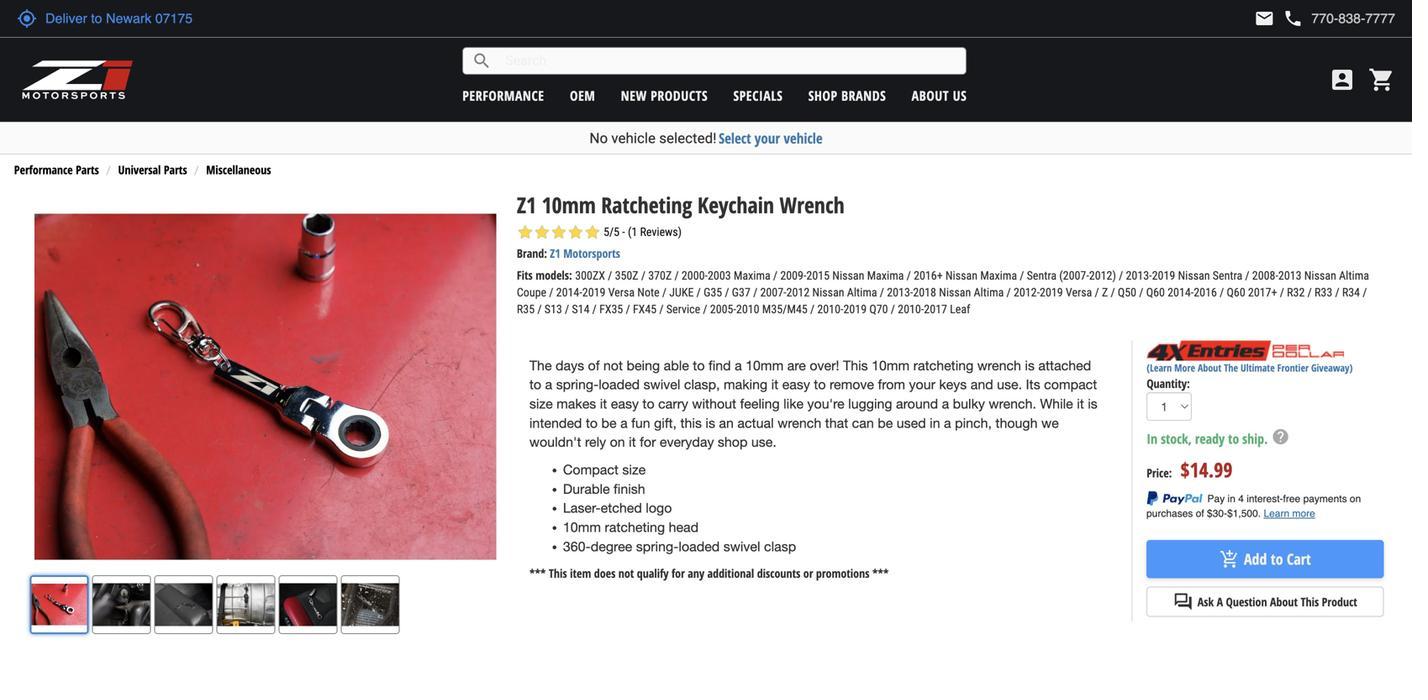 Task type: locate. For each thing, give the bounding box(es) containing it.
2 horizontal spatial maxima
[[980, 269, 1017, 283]]

does
[[594, 566, 616, 582]]

spring- inside compact size durable finish laser-etched logo 10mm ratcheting head 360-degree spring-loaded swivel clasp
[[636, 539, 679, 555]]

0 horizontal spatial spring-
[[556, 377, 599, 393]]

rely
[[585, 435, 606, 450]]

5/5 -
[[604, 225, 625, 239]]

sentra up 2016
[[1213, 269, 1243, 283]]

giveaway)
[[1311, 361, 1353, 375]]

1 vertical spatial size
[[622, 462, 646, 478]]

maxima
[[734, 269, 771, 283], [867, 269, 904, 283], [980, 269, 1017, 283]]

/ right g37
[[753, 286, 758, 300]]

size up finish
[[622, 462, 646, 478]]

z1
[[517, 190, 536, 220], [550, 245, 560, 261]]

1 *** from the left
[[529, 566, 546, 582]]

sentra up the '2012-' on the right top of the page
[[1027, 269, 1057, 283]]

easy down are
[[782, 377, 810, 393]]

1 horizontal spatial easy
[[782, 377, 810, 393]]

2013- up q70
[[887, 286, 913, 300]]

that
[[825, 416, 848, 431]]

any
[[688, 566, 705, 582]]

around
[[896, 396, 938, 412]]

we
[[1042, 416, 1059, 431]]

easy up "fun"
[[611, 396, 639, 412]]

0 horizontal spatial 2014-
[[556, 286, 582, 300]]

compact size durable finish laser-etched logo 10mm ratcheting head 360-degree spring-loaded swivel clasp
[[563, 462, 796, 555]]

this inside question_answer ask a question about this product
[[1301, 595, 1319, 610]]

loaded down being
[[599, 377, 640, 393]]

2 horizontal spatial about
[[1270, 595, 1298, 610]]

/ left g37
[[725, 286, 729, 300]]

z1 10mm ratcheting keychain wrench star star star star star 5/5 - (1 reviews) brand: z1 motorsports
[[517, 190, 845, 261]]

1 vertical spatial swivel
[[724, 539, 760, 555]]

1 horizontal spatial for
[[672, 566, 685, 582]]

performance link
[[463, 87, 544, 105]]

brand:
[[517, 245, 547, 261]]

altima up r34
[[1339, 269, 1369, 283]]

0 vertical spatial size
[[529, 396, 553, 412]]

(learn more about the ultimate frontier giveaway) link
[[1147, 361, 1353, 375]]

0 horizontal spatial sentra
[[1027, 269, 1057, 283]]

versa down 350z
[[608, 286, 635, 300]]

about left 'us'
[[912, 87, 949, 105]]

1 vertical spatial for
[[672, 566, 685, 582]]

z1 up brand:
[[517, 190, 536, 220]]

10mm inside the z1 10mm ratcheting keychain wrench star star star star star 5/5 - (1 reviews) brand: z1 motorsports
[[542, 190, 596, 220]]

swivel up additional
[[724, 539, 760, 555]]

the inside the days of not being able to find a 10mm are over! this 10mm ratcheting wrench is attached to a spring-loaded swivel clasp, making it easy to remove from your keys and use. its compact size makes it easy to carry without feeling like you're lugging around a bulky wrench. while it is intended to be a fun gift, this is an actual wrench that can be used in a pinch, though we wouldn't rely on it for everyday shop use.
[[529, 358, 552, 373]]

2013- up q50
[[1126, 269, 1152, 283]]

use. up wrench. on the right of the page
[[997, 377, 1022, 393]]

to up 'clasp,'
[[693, 358, 705, 373]]

in
[[930, 416, 940, 431]]

0 vertical spatial not
[[603, 358, 623, 373]]

10mm up z1 motorsports link
[[542, 190, 596, 220]]

from
[[878, 377, 905, 393]]

quantity:
[[1147, 376, 1190, 392]]

shop brands link
[[808, 87, 886, 105]]

be
[[601, 416, 617, 431], [878, 416, 893, 431]]

altima left the '2012-' on the right top of the page
[[974, 286, 1004, 300]]

2 horizontal spatial is
[[1088, 396, 1098, 412]]

0 vertical spatial spring-
[[556, 377, 599, 393]]

a up intended
[[545, 377, 552, 393]]

1 2010- from the left
[[817, 303, 844, 317]]

1 vertical spatial easy
[[611, 396, 639, 412]]

1 be from the left
[[601, 416, 617, 431]]

10mm
[[542, 190, 596, 220], [746, 358, 784, 373], [872, 358, 910, 373], [563, 520, 601, 536]]

1 vertical spatial wrench
[[778, 416, 821, 431]]

an
[[719, 416, 734, 431]]

vehicle
[[784, 129, 823, 148], [611, 130, 656, 147]]

2019 down 300zx
[[582, 286, 606, 300]]

1 horizontal spatial versa
[[1066, 286, 1092, 300]]

is down compact
[[1088, 396, 1098, 412]]

1 horizontal spatial vehicle
[[784, 129, 823, 148]]

1 vertical spatial your
[[909, 377, 936, 393]]

0 horizontal spatial for
[[640, 435, 656, 450]]

swivel inside compact size durable finish laser-etched logo 10mm ratcheting head 360-degree spring-loaded swivel clasp
[[724, 539, 760, 555]]

not inside the days of not being able to find a 10mm are over! this 10mm ratcheting wrench is attached to a spring-loaded swivel clasp, making it easy to remove from your keys and use. its compact size makes it easy to carry without feeling like you're lugging around a bulky wrench. while it is intended to be a fun gift, this is an actual wrench that can be used in a pinch, though we wouldn't rely on it for everyday shop use.
[[603, 358, 623, 373]]

2019 left q70
[[844, 303, 867, 317]]

the
[[529, 358, 552, 373], [1224, 361, 1238, 375]]

1 horizontal spatial is
[[1025, 358, 1035, 373]]

compact
[[1044, 377, 1097, 393]]

/ right fx35
[[626, 303, 630, 317]]

/ left the '2012-' on the right top of the page
[[1007, 286, 1011, 300]]

ship.
[[1243, 430, 1268, 448]]

2014- right q50
[[1168, 286, 1194, 300]]

this left item
[[549, 566, 567, 582]]

shopping_cart link
[[1364, 66, 1395, 93]]

2 *** from the left
[[872, 566, 889, 582]]

your up around
[[909, 377, 936, 393]]

/ right 350z
[[641, 269, 646, 283]]

3 star from the left
[[551, 224, 567, 241]]

altima
[[1339, 269, 1369, 283], [847, 286, 877, 300], [974, 286, 1004, 300]]

wrench down like
[[778, 416, 821, 431]]

1 horizontal spatial your
[[909, 377, 936, 393]]

selected!
[[659, 130, 717, 147]]

0 vertical spatial is
[[1025, 358, 1035, 373]]

0 vertical spatial use.
[[997, 377, 1022, 393]]

for
[[640, 435, 656, 450], [672, 566, 685, 582]]

0 horizontal spatial versa
[[608, 286, 635, 300]]

1 horizontal spatial 2010-
[[898, 303, 924, 317]]

*** right promotions
[[872, 566, 889, 582]]

this
[[843, 358, 868, 373], [549, 566, 567, 582], [1301, 595, 1319, 610]]

0 horizontal spatial is
[[706, 416, 715, 431]]

g37
[[732, 286, 751, 300]]

this up remove
[[843, 358, 868, 373]]

shop
[[808, 87, 838, 105]]

/ right m35/m45
[[810, 303, 815, 317]]

vehicle down shop
[[784, 129, 823, 148]]

for left any at the bottom left of page
[[672, 566, 685, 582]]

/ left 2008-
[[1245, 269, 1250, 283]]

0 vertical spatial your
[[755, 129, 780, 148]]

/ right r34
[[1363, 286, 1367, 300]]

not right of
[[603, 358, 623, 373]]

0 horizontal spatial parts
[[76, 162, 99, 178]]

price:
[[1147, 465, 1172, 481]]

0 horizontal spatial ***
[[529, 566, 546, 582]]

1 horizontal spatial use.
[[997, 377, 1022, 393]]

1 vertical spatial ratcheting
[[605, 520, 665, 536]]

2013-
[[1126, 269, 1152, 283], [887, 286, 913, 300]]

0 vertical spatial this
[[843, 358, 868, 373]]

size
[[529, 396, 553, 412], [622, 462, 646, 478]]

note
[[637, 286, 660, 300]]

find
[[709, 358, 731, 373]]

0 horizontal spatial be
[[601, 416, 617, 431]]

1 horizontal spatial ***
[[872, 566, 889, 582]]

1 maxima from the left
[[734, 269, 771, 283]]

spring-
[[556, 377, 599, 393], [636, 539, 679, 555]]

altima up q70
[[847, 286, 877, 300]]

1 horizontal spatial loaded
[[679, 539, 720, 555]]

0 horizontal spatial ratcheting
[[605, 520, 665, 536]]

promotions
[[816, 566, 870, 582]]

2010- down '2018'
[[898, 303, 924, 317]]

1 horizontal spatial sentra
[[1213, 269, 1243, 283]]

wouldn't
[[529, 435, 581, 450]]

are
[[787, 358, 806, 373]]

*** left item
[[529, 566, 546, 582]]

us
[[953, 87, 967, 105]]

0 horizontal spatial z1
[[517, 190, 536, 220]]

to left ship.
[[1228, 430, 1239, 448]]

5 star from the left
[[584, 224, 601, 241]]

the left days on the left bottom of the page
[[529, 358, 552, 373]]

spring- up qualify
[[636, 539, 679, 555]]

durable
[[563, 482, 610, 497]]

a
[[735, 358, 742, 373], [545, 377, 552, 393], [942, 396, 949, 412], [620, 416, 628, 431], [944, 416, 951, 431]]

2008-
[[1252, 269, 1279, 283]]

q60
[[1146, 286, 1165, 300], [1227, 286, 1246, 300]]

wrench up and
[[977, 358, 1021, 373]]

2015
[[807, 269, 830, 283]]

/ right 370z
[[675, 269, 679, 283]]

0 horizontal spatial 2010-
[[817, 303, 844, 317]]

1 versa from the left
[[608, 286, 635, 300]]

0 horizontal spatial the
[[529, 358, 552, 373]]

size up intended
[[529, 396, 553, 412]]

keys
[[939, 377, 967, 393]]

1 horizontal spatial wrench
[[977, 358, 1021, 373]]

2010- down 2015
[[817, 303, 844, 317]]

gift,
[[654, 416, 677, 431]]

for down "fun"
[[640, 435, 656, 450]]

2 parts from the left
[[164, 162, 187, 178]]

2012
[[786, 286, 810, 300]]

spring- up makes
[[556, 377, 599, 393]]

nissan up r33
[[1304, 269, 1336, 283]]

loaded inside the days of not being able to find a 10mm are over! this 10mm ratcheting wrench is attached to a spring-loaded swivel clasp, making it easy to remove from your keys and use. its compact size makes it easy to carry without feeling like you're lugging around a bulky wrench. while it is intended to be a fun gift, this is an actual wrench that can be used in a pinch, though we wouldn't rely on it for everyday shop use.
[[599, 377, 640, 393]]

1 horizontal spatial spring-
[[636, 539, 679, 555]]

performance
[[14, 162, 73, 178]]

2 vertical spatial is
[[706, 416, 715, 431]]

vehicle right no
[[611, 130, 656, 147]]

/ right q70
[[891, 303, 895, 317]]

/ left g35
[[697, 286, 701, 300]]

sentra
[[1027, 269, 1057, 283], [1213, 269, 1243, 283]]

q70
[[869, 303, 888, 317]]

nissan up leaf at the top right
[[939, 286, 971, 300]]

versa down (2007-
[[1066, 286, 1092, 300]]

2007-
[[760, 286, 786, 300]]

nissan down 2015
[[812, 286, 844, 300]]

1 horizontal spatial maxima
[[867, 269, 904, 283]]

1 horizontal spatial q60
[[1227, 286, 1246, 300]]

not
[[603, 358, 623, 373], [619, 566, 634, 582]]

10mm down laser-
[[563, 520, 601, 536]]

lugging
[[848, 396, 892, 412]]

no
[[590, 130, 608, 147]]

phone
[[1283, 8, 1303, 29]]

2 vertical spatial about
[[1270, 595, 1298, 610]]

wrench
[[977, 358, 1021, 373], [778, 416, 821, 431]]

0 horizontal spatial easy
[[611, 396, 639, 412]]

2 vertical spatial this
[[1301, 595, 1319, 610]]

not right does
[[619, 566, 634, 582]]

used
[[897, 416, 926, 431]]

0 vertical spatial swivel
[[644, 377, 680, 393]]

it right makes
[[600, 396, 607, 412]]

0 horizontal spatial size
[[529, 396, 553, 412]]

product
[[1322, 595, 1357, 610]]

2013
[[1279, 269, 1302, 283]]

motorsports
[[563, 245, 620, 261]]

1 horizontal spatial parts
[[164, 162, 187, 178]]

versa
[[608, 286, 635, 300], [1066, 286, 1092, 300]]

/ left 2005-
[[703, 303, 707, 317]]

q60 left the 2017+
[[1227, 286, 1246, 300]]

1 horizontal spatial 2013-
[[1126, 269, 1152, 283]]

0 vertical spatial ratcheting
[[913, 358, 974, 373]]

head
[[669, 520, 699, 536]]

1 horizontal spatial 2014-
[[1168, 286, 1194, 300]]

0 horizontal spatial loaded
[[599, 377, 640, 393]]

your right "select" at the top of the page
[[755, 129, 780, 148]]

q60 right q50
[[1146, 286, 1165, 300]]

2 horizontal spatial this
[[1301, 595, 1319, 610]]

2 horizontal spatial altima
[[1339, 269, 1369, 283]]

0 horizontal spatial vehicle
[[611, 130, 656, 147]]

1 parts from the left
[[76, 162, 99, 178]]

be right can
[[878, 416, 893, 431]]

ratcheting up the keys
[[913, 358, 974, 373]]

0 horizontal spatial your
[[755, 129, 780, 148]]

new products link
[[621, 87, 708, 105]]

/ right q50
[[1139, 286, 1144, 300]]

1 horizontal spatial this
[[843, 358, 868, 373]]

0 vertical spatial wrench
[[977, 358, 1021, 373]]

keychain
[[698, 190, 774, 220]]

frontier
[[1277, 361, 1309, 375]]

s13
[[544, 303, 562, 317]]

to right add
[[1271, 549, 1283, 570]]

loaded down head
[[679, 539, 720, 555]]

ratcheting down etched
[[605, 520, 665, 536]]

0 horizontal spatial maxima
[[734, 269, 771, 283]]

help
[[1271, 428, 1290, 446]]

fits models:
[[517, 267, 575, 283]]

parts right performance
[[76, 162, 99, 178]]

swivel up "carry"
[[644, 377, 680, 393]]

is up its
[[1025, 358, 1035, 373]]

1 horizontal spatial swivel
[[724, 539, 760, 555]]

1 vertical spatial this
[[549, 566, 567, 582]]

0 vertical spatial about
[[912, 87, 949, 105]]

parts right universal
[[164, 162, 187, 178]]

size inside compact size durable finish laser-etched logo 10mm ratcheting head 360-degree spring-loaded swivel clasp
[[622, 462, 646, 478]]

10mm inside compact size durable finish laser-etched logo 10mm ratcheting head 360-degree spring-loaded swivel clasp
[[563, 520, 601, 536]]

ratcheting inside the days of not being able to find a 10mm are over! this 10mm ratcheting wrench is attached to a spring-loaded swivel clasp, making it easy to remove from your keys and use. its compact size makes it easy to carry without feeling like you're lugging around a bulky wrench. while it is intended to be a fun gift, this is an actual wrench that can be used in a pinch, though we wouldn't rely on it for everyday shop use.
[[913, 358, 974, 373]]

1 vertical spatial spring-
[[636, 539, 679, 555]]

1 vertical spatial is
[[1088, 396, 1098, 412]]

/ left 350z
[[608, 269, 612, 283]]

1 vertical spatial loaded
[[679, 539, 720, 555]]

0 vertical spatial loaded
[[599, 377, 640, 393]]

1 horizontal spatial be
[[878, 416, 893, 431]]

0 horizontal spatial about
[[912, 87, 949, 105]]

0 horizontal spatial q60
[[1146, 286, 1165, 300]]

1 horizontal spatial about
[[1198, 361, 1222, 375]]

/ left z
[[1095, 286, 1099, 300]]

question
[[1226, 595, 1267, 610]]

0 horizontal spatial use.
[[751, 435, 777, 450]]

1 vertical spatial z1
[[550, 245, 560, 261]]

1 vertical spatial not
[[619, 566, 634, 582]]

0 horizontal spatial 2013-
[[887, 286, 913, 300]]

0 horizontal spatial swivel
[[644, 377, 680, 393]]

1 vertical spatial use.
[[751, 435, 777, 450]]

1 horizontal spatial ratcheting
[[913, 358, 974, 373]]

***
[[529, 566, 546, 582], [872, 566, 889, 582]]

0 vertical spatial for
[[640, 435, 656, 450]]

ready
[[1195, 430, 1225, 448]]

fx35
[[599, 303, 623, 317]]

like
[[784, 396, 804, 412]]

for inside the days of not being able to find a 10mm are over! this 10mm ratcheting wrench is attached to a spring-loaded swivel clasp, making it easy to remove from your keys and use. its compact size makes it easy to carry without feeling like you're lugging around a bulky wrench. while it is intended to be a fun gift, this is an actual wrench that can be used in a pinch, though we wouldn't rely on it for everyday shop use.
[[640, 435, 656, 450]]

1 horizontal spatial size
[[622, 462, 646, 478]]



Task type: describe. For each thing, give the bounding box(es) containing it.
nissan right 2015
[[832, 269, 864, 283]]

/ up q70
[[880, 286, 884, 300]]

to up intended
[[529, 377, 541, 393]]

0 horizontal spatial altima
[[847, 286, 877, 300]]

1 q60 from the left
[[1146, 286, 1165, 300]]

g35
[[704, 286, 722, 300]]

$14.99
[[1181, 456, 1233, 484]]

parts for performance parts
[[76, 162, 99, 178]]

4 star from the left
[[567, 224, 584, 241]]

q50
[[1118, 286, 1137, 300]]

/ right note
[[662, 286, 667, 300]]

/ left 2016+
[[907, 269, 911, 283]]

2016
[[1194, 286, 1217, 300]]

new
[[621, 87, 647, 105]]

1 vertical spatial about
[[1198, 361, 1222, 375]]

2 star from the left
[[534, 224, 551, 241]]

a left "fun"
[[620, 416, 628, 431]]

1 star from the left
[[517, 224, 534, 241]]

2 versa from the left
[[1066, 286, 1092, 300]]

/ up the '2012-' on the right top of the page
[[1020, 269, 1024, 283]]

universal
[[118, 162, 161, 178]]

2 sentra from the left
[[1213, 269, 1243, 283]]

2010
[[736, 303, 760, 317]]

compact
[[563, 462, 619, 478]]

2019 down (2007-
[[1040, 286, 1063, 300]]

service
[[666, 303, 700, 317]]

300zx / 350z / 370z / 2000-2003 maxima / 2009-2015 nissan maxima / 2016+ nissan maxima / sentra (2007-2012) / 2013-2019 nissan sentra / 2008-2013 nissan altima coupe / 2014-2019 versa note / juke / g35 / g37 / 2007-2012 nissan altima / 2013-2018 nissan altima / 2012-2019 versa / z / q50 / q60 2014-2016 / q60 2017+ / r32 / r33 / r34 / r35 / s13 / s14 / fx35 / fx45 / service / 2005-2010 m35/m45 / 2010-2019 q70 / 2010-2017 leaf
[[517, 269, 1369, 317]]

1 horizontal spatial the
[[1224, 361, 1238, 375]]

2018
[[913, 286, 936, 300]]

2 be from the left
[[878, 416, 893, 431]]

/ left r33
[[1308, 286, 1312, 300]]

0 vertical spatial 2013-
[[1126, 269, 1152, 283]]

stock,
[[1161, 430, 1192, 448]]

10mm up making in the bottom of the page
[[746, 358, 784, 373]]

its
[[1026, 377, 1040, 393]]

being
[[627, 358, 660, 373]]

performance parts link
[[14, 162, 99, 178]]

phone link
[[1283, 8, 1395, 29]]

2019 right 2012)
[[1152, 269, 1175, 283]]

/ right s14
[[592, 303, 597, 317]]

question_answer
[[1173, 592, 1194, 613]]

a right 'in'
[[944, 416, 951, 431]]

parts for universal parts
[[164, 162, 187, 178]]

/ up q50
[[1119, 269, 1123, 283]]

to down over!
[[814, 377, 826, 393]]

add
[[1244, 549, 1267, 570]]

2 2014- from the left
[[1168, 286, 1194, 300]]

search
[[472, 51, 492, 71]]

miscellaneous
[[206, 162, 271, 178]]

fun
[[631, 416, 650, 431]]

question_answer ask a question about this product
[[1173, 592, 1357, 613]]

account_box link
[[1325, 66, 1360, 93]]

about inside question_answer ask a question about this product
[[1270, 595, 1298, 610]]

products
[[651, 87, 708, 105]]

a down the keys
[[942, 396, 949, 412]]

it down compact
[[1077, 396, 1084, 412]]

2012)
[[1089, 269, 1116, 283]]

juke
[[669, 286, 694, 300]]

z
[[1102, 286, 1108, 300]]

1 sentra from the left
[[1027, 269, 1057, 283]]

wrench
[[780, 190, 845, 220]]

m35/m45
[[762, 303, 808, 317]]

over!
[[810, 358, 839, 373]]

performance
[[463, 87, 544, 105]]

etched
[[601, 501, 642, 516]]

loaded inside compact size durable finish laser-etched logo 10mm ratcheting head 360-degree spring-loaded swivel clasp
[[679, 539, 720, 555]]

/ left 'r32'
[[1280, 286, 1284, 300]]

on
[[610, 435, 625, 450]]

10mm up from
[[872, 358, 910, 373]]

to inside "in stock, ready to ship. help"
[[1228, 430, 1239, 448]]

1 horizontal spatial altima
[[974, 286, 1004, 300]]

swivel inside the days of not being able to find a 10mm are over! this 10mm ratcheting wrench is attached to a spring-loaded swivel clasp, making it easy to remove from your keys and use. its compact size makes it easy to carry without feeling like you're lugging around a bulky wrench. while it is intended to be a fun gift, this is an actual wrench that can be used in a pinch, though we wouldn't rely on it for everyday shop use.
[[644, 377, 680, 393]]

logo
[[646, 501, 672, 516]]

360-
[[563, 539, 591, 555]]

Search search field
[[492, 48, 966, 74]]

370z
[[648, 269, 672, 283]]

universal parts
[[118, 162, 187, 178]]

everyday
[[660, 435, 714, 450]]

no vehicle selected! select your vehicle
[[590, 129, 823, 148]]

a right the find
[[735, 358, 742, 373]]

additional
[[707, 566, 754, 582]]

(2007-
[[1059, 269, 1089, 283]]

r33
[[1315, 286, 1333, 300]]

or
[[803, 566, 813, 582]]

this
[[680, 416, 702, 431]]

degree
[[591, 539, 632, 555]]

to up rely
[[586, 416, 598, 431]]

you're
[[807, 396, 845, 412]]

ratcheting
[[601, 190, 692, 220]]

feeling
[[740, 396, 780, 412]]

without
[[692, 396, 736, 412]]

it up feeling
[[771, 377, 779, 393]]

oem link
[[570, 87, 595, 105]]

0 vertical spatial z1
[[517, 190, 536, 220]]

2 q60 from the left
[[1227, 286, 1246, 300]]

0 horizontal spatial wrench
[[778, 416, 821, 431]]

bulky
[[953, 396, 985, 412]]

in
[[1147, 430, 1158, 448]]

specials link
[[733, 87, 783, 105]]

about us
[[912, 87, 967, 105]]

2000-
[[682, 269, 708, 283]]

ratcheting inside compact size durable finish laser-etched logo 10mm ratcheting head 360-degree spring-loaded swivel clasp
[[605, 520, 665, 536]]

universal parts link
[[118, 162, 187, 178]]

fx45
[[633, 303, 657, 317]]

the days of not being able to find a 10mm are over! this 10mm ratcheting wrench is attached to a spring-loaded swivel clasp, making it easy to remove from your keys and use. its compact size makes it easy to carry without feeling like you're lugging around a bulky wrench. while it is intended to be a fun gift, this is an actual wrench that can be used in a pinch, though we wouldn't rely on it for everyday shop use.
[[529, 358, 1098, 450]]

ask
[[1198, 595, 1214, 610]]

1 2014- from the left
[[556, 286, 582, 300]]

z1 motorsports logo image
[[21, 59, 134, 101]]

vehicle inside no vehicle selected! select your vehicle
[[611, 130, 656, 147]]

in stock, ready to ship. help
[[1147, 428, 1290, 448]]

add_shopping_cart add to cart
[[1220, 549, 1311, 570]]

remove
[[830, 377, 874, 393]]

1 horizontal spatial z1
[[550, 245, 560, 261]]

discounts
[[757, 566, 801, 582]]

this inside the days of not being able to find a 10mm are over! this 10mm ratcheting wrench is attached to a spring-loaded swivel clasp, making it easy to remove from your keys and use. its compact size makes it easy to carry without feeling like you're lugging around a bulky wrench. while it is intended to be a fun gift, this is an actual wrench that can be used in a pinch, though we wouldn't rely on it for everyday shop use.
[[843, 358, 868, 373]]

wrench.
[[989, 396, 1036, 412]]

/ right r33
[[1335, 286, 1340, 300]]

(learn
[[1147, 361, 1172, 375]]

nissan up 2016
[[1178, 269, 1210, 283]]

of
[[588, 358, 600, 373]]

/ up "2007-"
[[773, 269, 778, 283]]

able
[[664, 358, 689, 373]]

350z
[[615, 269, 639, 283]]

/ right 2016
[[1220, 286, 1224, 300]]

to up "fun"
[[643, 396, 655, 412]]

2009-
[[780, 269, 807, 283]]

spring- inside the days of not being able to find a 10mm are over! this 10mm ratcheting wrench is attached to a spring-loaded swivel clasp, making it easy to remove from your keys and use. its compact size makes it easy to carry without feeling like you're lugging around a bulky wrench. while it is intended to be a fun gift, this is an actual wrench that can be used in a pinch, though we wouldn't rely on it for everyday shop use.
[[556, 377, 599, 393]]

r34
[[1342, 286, 1360, 300]]

about us link
[[912, 87, 967, 105]]

miscellaneous link
[[206, 162, 271, 178]]

while
[[1040, 396, 1073, 412]]

nissan right 2016+
[[946, 269, 978, 283]]

/ up s13
[[549, 286, 554, 300]]

/ left s13
[[537, 303, 542, 317]]

it right the on
[[629, 435, 636, 450]]

2 maxima from the left
[[867, 269, 904, 283]]

size inside the days of not being able to find a 10mm are over! this 10mm ratcheting wrench is attached to a spring-loaded swivel clasp, making it easy to remove from your keys and use. its compact size makes it easy to carry without feeling like you're lugging around a bulky wrench. while it is intended to be a fun gift, this is an actual wrench that can be used in a pinch, though we wouldn't rely on it for everyday shop use.
[[529, 396, 553, 412]]

3 maxima from the left
[[980, 269, 1017, 283]]

models:
[[536, 267, 572, 283]]

/ left s14
[[565, 303, 569, 317]]

and
[[971, 377, 993, 393]]

your inside the days of not being able to find a 10mm are over! this 10mm ratcheting wrench is attached to a spring-loaded swivel clasp, making it easy to remove from your keys and use. its compact size makes it easy to carry without feeling like you're lugging around a bulky wrench. while it is intended to be a fun gift, this is an actual wrench that can be used in a pinch, though we wouldn't rely on it for everyday shop use.
[[909, 377, 936, 393]]

mail
[[1255, 8, 1275, 29]]

/ right z
[[1111, 286, 1115, 300]]

0 vertical spatial easy
[[782, 377, 810, 393]]

/ right fx45
[[659, 303, 664, 317]]

fits
[[517, 267, 533, 283]]

1 vertical spatial 2013-
[[887, 286, 913, 300]]

2 2010- from the left
[[898, 303, 924, 317]]

2017
[[924, 303, 947, 317]]

clasp,
[[684, 377, 720, 393]]

0 horizontal spatial this
[[549, 566, 567, 582]]

carry
[[658, 396, 688, 412]]

(learn more about the ultimate frontier giveaway)
[[1147, 361, 1353, 375]]



Task type: vqa. For each thing, say whether or not it's contained in the screenshot.
star star star star star $199.99 $228 at the bottom left of page
no



